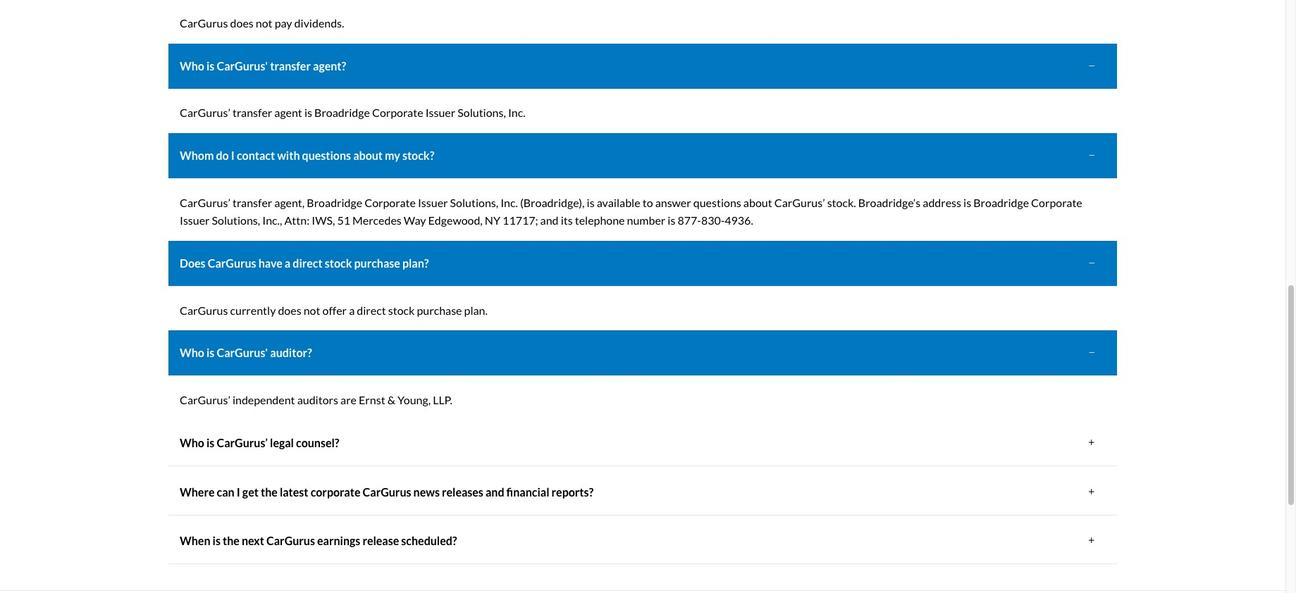 Task type: describe. For each thing, give the bounding box(es) containing it.
issuer inside who is cargurus' transfer agent? tab panel
[[426, 106, 456, 120]]

get
[[242, 486, 259, 499]]

a inside tab panel
[[349, 304, 355, 317]]

who is cargurus' auditor? tab panel
[[169, 380, 1118, 421]]

&
[[388, 394, 396, 407]]

where can i get the latest corporate cargurus news releases and financial reports? tab
[[169, 470, 1118, 516]]

whom do i contact with questions about my stock? tab
[[169, 133, 1118, 179]]

1 vertical spatial solutions,
[[450, 196, 499, 209]]

whom do i contact with questions about my stock?
[[180, 149, 435, 162]]

is inside "tab"
[[207, 347, 215, 360]]

social media navigation navigation
[[0, 591, 1286, 594]]

pay
[[275, 16, 292, 30]]

cargurus' for transfer
[[217, 59, 268, 72]]

independent
[[233, 394, 295, 407]]

whom do i contact with questions about my stock? tab panel
[[169, 183, 1118, 241]]

who is cargurus' auditor?
[[180, 347, 312, 360]]

release
[[363, 535, 399, 548]]

reports?
[[552, 486, 594, 499]]

when is the next cargurus earnings release scheduled?
[[180, 535, 457, 548]]

does cargurus have a direct stock purchase plan? tab panel
[[169, 290, 1118, 331]]

address
[[923, 196, 962, 209]]

corporate
[[311, 486, 361, 499]]

where
[[180, 486, 215, 499]]

corporate inside who is cargurus' transfer agent? tab panel
[[372, 106, 424, 120]]

number
[[627, 214, 666, 227]]

dividends.
[[294, 16, 344, 30]]

2 vertical spatial solutions,
[[212, 214, 260, 227]]

telephone
[[575, 214, 625, 227]]

edgewood,
[[428, 214, 483, 227]]

transfer inside tab
[[270, 59, 311, 72]]

auditor?
[[270, 347, 312, 360]]

about inside 'tab'
[[353, 149, 383, 162]]

broadridge inside who is cargurus' transfer agent? tab panel
[[315, 106, 370, 120]]

when
[[180, 535, 210, 548]]

who for who is cargurus' legal counsel?
[[180, 436, 204, 450]]

and inside tab
[[486, 486, 505, 499]]

i for do
[[231, 149, 235, 162]]

who is cargurus' legal counsel? tab
[[169, 421, 1118, 467]]

stock?
[[403, 149, 435, 162]]

plan.
[[464, 304, 488, 317]]

2 vertical spatial issuer
[[180, 214, 210, 227]]

cargurus' for cargurus' transfer agent is broadridge corporate issuer solutions, inc.
[[180, 106, 230, 120]]

cargurus' left stock.
[[775, 196, 825, 209]]

who for who is cargurus' transfer agent?
[[180, 59, 204, 72]]

cargurus currently does not offer a direct stock purchase plan.
[[180, 304, 488, 317]]

where can i get the latest corporate cargurus news releases and financial reports?
[[180, 486, 594, 499]]

4936.
[[725, 214, 754, 227]]

cargurus inside tab panel
[[180, 304, 228, 317]]

do
[[216, 149, 229, 162]]

my
[[385, 149, 400, 162]]

inc. inside who is cargurus' transfer agent? tab panel
[[508, 106, 526, 120]]

releases
[[442, 486, 484, 499]]

who is cargurus' auditor? tab
[[169, 331, 1118, 377]]

cargurus' inside tab
[[217, 436, 268, 450]]

11717;
[[503, 214, 538, 227]]

a inside tab
[[285, 257, 291, 270]]

contact
[[237, 149, 275, 162]]

available
[[597, 196, 641, 209]]

transfer for agent,
[[233, 196, 272, 209]]

877-
[[678, 214, 702, 227]]

purchase inside tab
[[354, 257, 400, 270]]

does cargurus have a direct stock purchase plan? tab
[[169, 241, 1118, 287]]

does cargurus pay dividends? tab panel
[[169, 3, 1118, 43]]

agent?
[[313, 59, 346, 72]]

direct inside tab panel
[[357, 304, 386, 317]]

broadridge up 51
[[307, 196, 363, 209]]

who for who is cargurus' auditor?
[[180, 347, 204, 360]]

questions inside 'tab'
[[302, 149, 351, 162]]

i for can
[[237, 486, 240, 499]]



Task type: vqa. For each thing, say whether or not it's contained in the screenshot.
the right "Filing"
no



Task type: locate. For each thing, give the bounding box(es) containing it.
not
[[256, 16, 273, 30], [304, 304, 320, 317]]

inc. inside cargurus' transfer agent, broadridge corporate issuer solutions, inc. (broadridge), is available to answer questions about cargurus' stock. broadridge's address is broadridge corporate issuer solutions, inc., attn: iws, 51 mercedes way edgewood, ny 11717; and its telephone number is 877-830-4936.
[[501, 196, 518, 209]]

1 vertical spatial issuer
[[418, 196, 448, 209]]

whom
[[180, 149, 214, 162]]

stock
[[325, 257, 352, 270], [388, 304, 415, 317]]

not left pay
[[256, 16, 273, 30]]

inc.,
[[262, 214, 282, 227]]

0 horizontal spatial i
[[231, 149, 235, 162]]

purchase left plan.
[[417, 304, 462, 317]]

direct
[[293, 257, 323, 270], [357, 304, 386, 317]]

0 vertical spatial the
[[261, 486, 278, 499]]

0 vertical spatial a
[[285, 257, 291, 270]]

0 vertical spatial questions
[[302, 149, 351, 162]]

cargurus' transfer agent, broadridge corporate issuer solutions, inc. (broadridge), is available to answer questions about cargurus' stock. broadridge's address is broadridge corporate issuer solutions, inc., attn: iws, 51 mercedes way edgewood, ny 11717; and its telephone number is 877-830-4936.
[[180, 196, 1083, 227]]

1 vertical spatial and
[[486, 486, 505, 499]]

purchase
[[354, 257, 400, 270], [417, 304, 462, 317]]

1 horizontal spatial does
[[278, 304, 302, 317]]

1 vertical spatial about
[[744, 196, 773, 209]]

questions
[[302, 149, 351, 162], [694, 196, 742, 209]]

cargurus' transfer agent is broadridge corporate issuer solutions, inc.
[[180, 106, 526, 120]]

1 vertical spatial stock
[[388, 304, 415, 317]]

1 vertical spatial not
[[304, 304, 320, 317]]

1 horizontal spatial about
[[744, 196, 773, 209]]

does left pay
[[230, 16, 254, 30]]

questions right with on the left
[[302, 149, 351, 162]]

have
[[259, 257, 283, 270]]

answer
[[656, 196, 692, 209]]

does inside tab panel
[[278, 304, 302, 317]]

0 horizontal spatial the
[[223, 535, 240, 548]]

cargurus' left legal
[[217, 436, 268, 450]]

(broadridge),
[[520, 196, 585, 209]]

1 horizontal spatial the
[[261, 486, 278, 499]]

does inside tab panel
[[230, 16, 254, 30]]

transfer left 'agent?'
[[270, 59, 311, 72]]

purchase left plan?
[[354, 257, 400, 270]]

0 vertical spatial and
[[541, 214, 559, 227]]

the inside when is the next cargurus earnings release scheduled? tab
[[223, 535, 240, 548]]

agent,
[[275, 196, 305, 209]]

counsel?
[[296, 436, 340, 450]]

inc.
[[508, 106, 526, 120], [501, 196, 518, 209]]

1 horizontal spatial direct
[[357, 304, 386, 317]]

0 vertical spatial inc.
[[508, 106, 526, 120]]

cargurus' left independent
[[180, 394, 230, 407]]

does cargurus have a direct stock purchase plan?
[[180, 257, 429, 270]]

who is cargurus' transfer agent? tab
[[169, 43, 1118, 89]]

auditors
[[297, 394, 338, 407]]

who
[[180, 59, 204, 72], [180, 347, 204, 360], [180, 436, 204, 450]]

does
[[230, 16, 254, 30], [278, 304, 302, 317]]

1 vertical spatial inc.
[[501, 196, 518, 209]]

cargurus' down the currently
[[217, 347, 268, 360]]

1 who from the top
[[180, 59, 204, 72]]

0 horizontal spatial questions
[[302, 149, 351, 162]]

3 who from the top
[[180, 436, 204, 450]]

agent
[[275, 106, 302, 120]]

broadridge
[[315, 106, 370, 120], [307, 196, 363, 209], [974, 196, 1030, 209]]

0 vertical spatial not
[[256, 16, 273, 30]]

cargurus' inside who is cargurus' transfer agent? tab
[[217, 59, 268, 72]]

0 horizontal spatial a
[[285, 257, 291, 270]]

0 vertical spatial who
[[180, 59, 204, 72]]

with
[[277, 149, 300, 162]]

earnings
[[317, 535, 361, 548]]

0 vertical spatial i
[[231, 149, 235, 162]]

and inside cargurus' transfer agent, broadridge corporate issuer solutions, inc. (broadridge), is available to answer questions about cargurus' stock. broadridge's address is broadridge corporate issuer solutions, inc., attn: iws, 51 mercedes way edgewood, ny 11717; and its telephone number is 877-830-4936.
[[541, 214, 559, 227]]

issuer up does
[[180, 214, 210, 227]]

does right the currently
[[278, 304, 302, 317]]

the right get
[[261, 486, 278, 499]]

0 horizontal spatial about
[[353, 149, 383, 162]]

1 horizontal spatial a
[[349, 304, 355, 317]]

cargurus' inside who is cargurus' auditor? tab panel
[[180, 394, 230, 407]]

cargurus' down whom
[[180, 196, 230, 209]]

i
[[231, 149, 235, 162], [237, 486, 240, 499]]

not inside does cargurus pay dividends? tab panel
[[256, 16, 273, 30]]

does
[[180, 257, 206, 270]]

who inside who is cargurus' transfer agent? tab
[[180, 59, 204, 72]]

cargurus'
[[180, 106, 230, 120], [180, 196, 230, 209], [775, 196, 825, 209], [180, 394, 230, 407], [217, 436, 268, 450]]

cargurus' for cargurus' transfer agent, broadridge corporate issuer solutions, inc. (broadridge), is available to answer questions about cargurus' stock. broadridge's address is broadridge corporate issuer solutions, inc., attn: iws, 51 mercedes way edgewood, ny 11717; and its telephone number is 877-830-4936.
[[180, 196, 230, 209]]

0 vertical spatial does
[[230, 16, 254, 30]]

who is cargurus' legal counsel?
[[180, 436, 340, 450]]

issuer up way
[[418, 196, 448, 209]]

a right offer
[[349, 304, 355, 317]]

2 vertical spatial transfer
[[233, 196, 272, 209]]

0 vertical spatial transfer
[[270, 59, 311, 72]]

cargurus' down cargurus does not pay dividends.
[[217, 59, 268, 72]]

corporate
[[372, 106, 424, 120], [365, 196, 416, 209], [1032, 196, 1083, 209]]

cargurus' independent auditors are ernst & young, llp.
[[180, 394, 453, 407]]

broadridge's
[[859, 196, 921, 209]]

questions inside cargurus' transfer agent, broadridge corporate issuer solutions, inc. (broadridge), is available to answer questions about cargurus' stock. broadridge's address is broadridge corporate issuer solutions, inc., attn: iws, 51 mercedes way edgewood, ny 11717; and its telephone number is 877-830-4936.
[[694, 196, 742, 209]]

young,
[[398, 394, 431, 407]]

iws,
[[312, 214, 335, 227]]

i left get
[[237, 486, 240, 499]]

0 vertical spatial issuer
[[426, 106, 456, 120]]

issuer
[[426, 106, 456, 120], [418, 196, 448, 209], [180, 214, 210, 227]]

1 vertical spatial does
[[278, 304, 302, 317]]

0 vertical spatial solutions,
[[458, 106, 506, 120]]

mercedes
[[353, 214, 402, 227]]

about up 4936.
[[744, 196, 773, 209]]

to
[[643, 196, 653, 209]]

when is the next cargurus earnings release scheduled? tab
[[169, 519, 1118, 565]]

cargurus' up whom
[[180, 106, 230, 120]]

0 vertical spatial about
[[353, 149, 383, 162]]

the left next
[[223, 535, 240, 548]]

can
[[217, 486, 235, 499]]

51
[[337, 214, 350, 227]]

stock.
[[828, 196, 857, 209]]

the inside where can i get the latest corporate cargurus news releases and financial reports? tab
[[261, 486, 278, 499]]

news
[[414, 486, 440, 499]]

1 horizontal spatial purchase
[[417, 304, 462, 317]]

the
[[261, 486, 278, 499], [223, 535, 240, 548]]

broadridge down 'agent?'
[[315, 106, 370, 120]]

1 vertical spatial a
[[349, 304, 355, 317]]

0 horizontal spatial stock
[[325, 257, 352, 270]]

transfer for agent
[[233, 106, 272, 120]]

0 horizontal spatial does
[[230, 16, 254, 30]]

solutions, inside who is cargurus' transfer agent? tab panel
[[458, 106, 506, 120]]

direct inside tab
[[293, 257, 323, 270]]

transfer inside cargurus' transfer agent, broadridge corporate issuer solutions, inc. (broadridge), is available to answer questions about cargurus' stock. broadridge's address is broadridge corporate issuer solutions, inc., attn: iws, 51 mercedes way edgewood, ny 11717; and its telephone number is 877-830-4936.
[[233, 196, 272, 209]]

stock down 51
[[325, 257, 352, 270]]

cargurus' inside who is cargurus' auditor? "tab"
[[217, 347, 268, 360]]

1 vertical spatial cargurus'
[[217, 347, 268, 360]]

currently
[[230, 304, 276, 317]]

stock inside tab
[[325, 257, 352, 270]]

1 vertical spatial the
[[223, 535, 240, 548]]

about inside cargurus' transfer agent, broadridge corporate issuer solutions, inc. (broadridge), is available to answer questions about cargurus' stock. broadridge's address is broadridge corporate issuer solutions, inc., attn: iws, 51 mercedes way edgewood, ny 11717; and its telephone number is 877-830-4936.
[[744, 196, 773, 209]]

1 vertical spatial transfer
[[233, 106, 272, 120]]

are
[[341, 394, 357, 407]]

stock inside tab panel
[[388, 304, 415, 317]]

cargurus
[[180, 16, 228, 30], [208, 257, 256, 270], [180, 304, 228, 317], [363, 486, 411, 499], [267, 535, 315, 548]]

not inside does cargurus have a direct stock purchase plan? tab panel
[[304, 304, 320, 317]]

transfer
[[270, 59, 311, 72], [233, 106, 272, 120], [233, 196, 272, 209]]

direct right have
[[293, 257, 323, 270]]

offer
[[323, 304, 347, 317]]

latest
[[280, 486, 309, 499]]

2 vertical spatial who
[[180, 436, 204, 450]]

0 vertical spatial stock
[[325, 257, 352, 270]]

about
[[353, 149, 383, 162], [744, 196, 773, 209]]

1 vertical spatial who
[[180, 347, 204, 360]]

cargurus'
[[217, 59, 268, 72], [217, 347, 268, 360]]

solutions,
[[458, 106, 506, 120], [450, 196, 499, 209], [212, 214, 260, 227]]

questions up 830-
[[694, 196, 742, 209]]

plan?
[[403, 257, 429, 270]]

1 cargurus' from the top
[[217, 59, 268, 72]]

830-
[[702, 214, 725, 227]]

transfer inside tab panel
[[233, 106, 272, 120]]

attn:
[[284, 214, 310, 227]]

transfer left agent
[[233, 106, 272, 120]]

legal
[[270, 436, 294, 450]]

i inside tab
[[237, 486, 240, 499]]

1 vertical spatial direct
[[357, 304, 386, 317]]

cargurus' for cargurus' independent auditors are ernst & young, llp.
[[180, 394, 230, 407]]

i right do at the left top
[[231, 149, 235, 162]]

0 vertical spatial cargurus'
[[217, 59, 268, 72]]

0 vertical spatial direct
[[293, 257, 323, 270]]

who is cargurus' transfer agent? tab panel
[[169, 93, 1118, 133]]

and left the its
[[541, 214, 559, 227]]

transfer up inc.,
[[233, 196, 272, 209]]

1 horizontal spatial i
[[237, 486, 240, 499]]

is
[[207, 59, 215, 72], [305, 106, 312, 120], [587, 196, 595, 209], [964, 196, 972, 209], [668, 214, 676, 227], [207, 347, 215, 360], [207, 436, 215, 450], [213, 535, 221, 548]]

financial
[[507, 486, 550, 499]]

ny
[[485, 214, 501, 227]]

about left my
[[353, 149, 383, 162]]

1 vertical spatial purchase
[[417, 304, 462, 317]]

0 horizontal spatial and
[[486, 486, 505, 499]]

stock down plan?
[[388, 304, 415, 317]]

1 horizontal spatial stock
[[388, 304, 415, 317]]

purchase inside tab panel
[[417, 304, 462, 317]]

cargurus' inside who is cargurus' transfer agent? tab panel
[[180, 106, 230, 120]]

way
[[404, 214, 426, 227]]

a right have
[[285, 257, 291, 270]]

next
[[242, 535, 264, 548]]

cargurus inside tab panel
[[180, 16, 228, 30]]

who inside who is cargurus' legal counsel? tab
[[180, 436, 204, 450]]

who inside who is cargurus' auditor? "tab"
[[180, 347, 204, 360]]

llp.
[[433, 394, 453, 407]]

0 horizontal spatial not
[[256, 16, 273, 30]]

issuer up stock?
[[426, 106, 456, 120]]

its
[[561, 214, 573, 227]]

1 vertical spatial questions
[[694, 196, 742, 209]]

cargurus' for auditor?
[[217, 347, 268, 360]]

is inside tab panel
[[305, 106, 312, 120]]

ernst
[[359, 394, 385, 407]]

1 horizontal spatial and
[[541, 214, 559, 227]]

scheduled?
[[401, 535, 457, 548]]

not left offer
[[304, 304, 320, 317]]

cargurus does not pay dividends.
[[180, 16, 344, 30]]

and
[[541, 214, 559, 227], [486, 486, 505, 499]]

0 horizontal spatial purchase
[[354, 257, 400, 270]]

who is cargurus' transfer agent?
[[180, 59, 346, 72]]

i inside 'tab'
[[231, 149, 235, 162]]

0 horizontal spatial direct
[[293, 257, 323, 270]]

1 vertical spatial i
[[237, 486, 240, 499]]

direct right offer
[[357, 304, 386, 317]]

0 vertical spatial purchase
[[354, 257, 400, 270]]

2 who from the top
[[180, 347, 204, 360]]

1 horizontal spatial not
[[304, 304, 320, 317]]

and right releases
[[486, 486, 505, 499]]

a
[[285, 257, 291, 270], [349, 304, 355, 317]]

1 horizontal spatial questions
[[694, 196, 742, 209]]

broadridge right address
[[974, 196, 1030, 209]]

2 cargurus' from the top
[[217, 347, 268, 360]]



